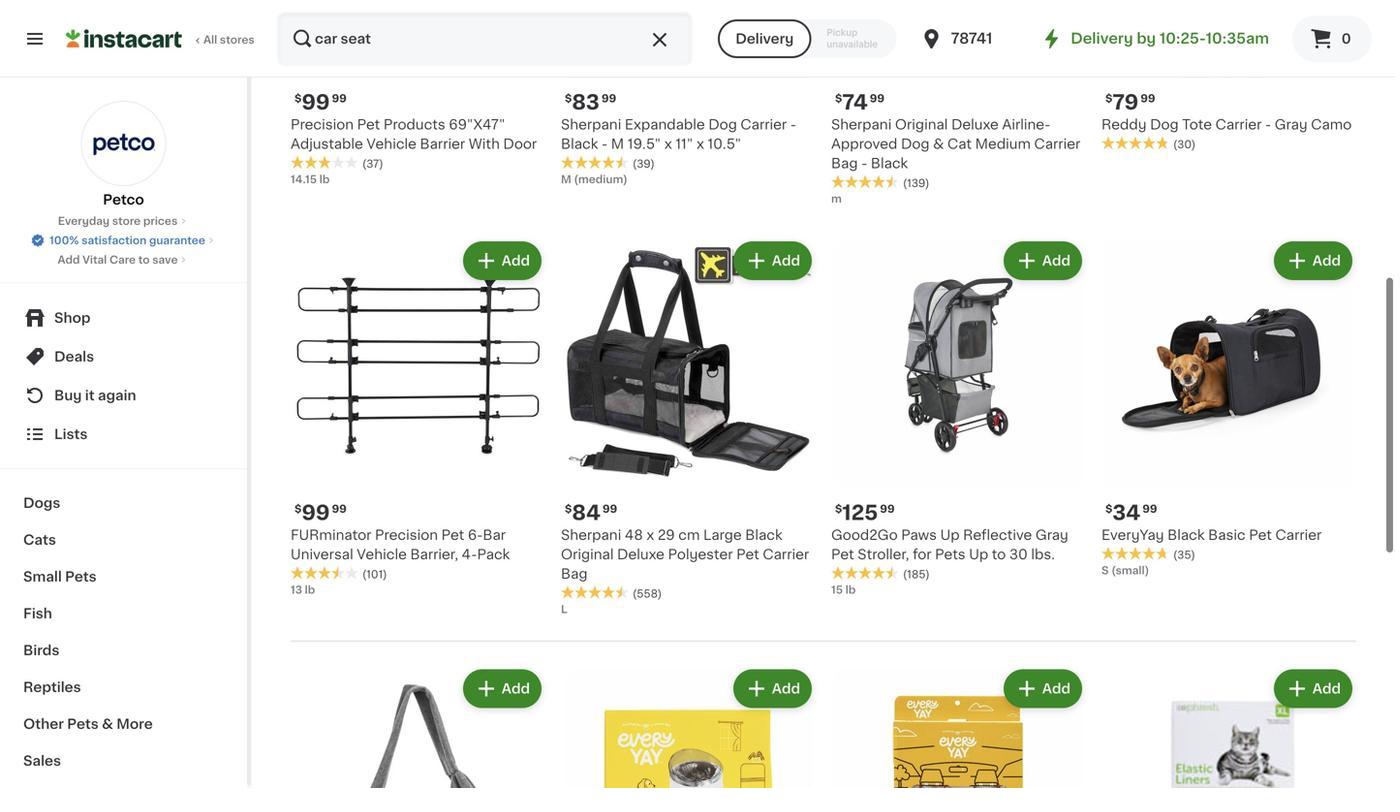 Task type: vqa. For each thing, say whether or not it's contained in the screenshot.
the Recipes
no



Task type: locate. For each thing, give the bounding box(es) containing it.
$ for sherpani 48 x 29 cm large black original deluxe polyester pet carrier bag
[[565, 504, 572, 514]]

2 $ 99 99 from the top
[[295, 503, 347, 523]]

tote
[[1183, 118, 1213, 131]]

deluxe
[[952, 118, 999, 131], [617, 548, 665, 561]]

1 horizontal spatial precision
[[375, 528, 438, 542]]

lb for precision pet products 69"x47" adjustable vehicle barrier with door
[[320, 174, 330, 185]]

again
[[98, 389, 136, 402]]

carrier
[[741, 118, 787, 131], [1216, 118, 1262, 131], [1035, 137, 1081, 151], [1276, 528, 1322, 542], [763, 548, 810, 561]]

care
[[109, 254, 136, 265]]

s (small)
[[1102, 565, 1150, 576]]

dogs
[[23, 496, 60, 510]]

cats
[[23, 533, 56, 547]]

1 vertical spatial precision
[[375, 528, 438, 542]]

0 horizontal spatial deluxe
[[617, 548, 665, 561]]

dog up (30)
[[1151, 118, 1179, 131]]

1 horizontal spatial original
[[896, 118, 948, 131]]

0 horizontal spatial bag
[[561, 567, 588, 581]]

99 inside $ 79 99
[[1141, 93, 1156, 104]]

deluxe inside the sherpani original deluxe airline- approved dog & cat medium carrier bag - black
[[952, 118, 999, 131]]

expandable
[[625, 118, 705, 131]]

carrier inside the sherpani original deluxe airline- approved dog & cat medium carrier bag - black
[[1035, 137, 1081, 151]]

1 horizontal spatial lb
[[320, 174, 330, 185]]

$ 99 99 for precision
[[295, 92, 347, 112]]

m left 19.5"
[[611, 137, 624, 151]]

add
[[502, 254, 530, 268], [772, 254, 801, 268], [1043, 254, 1071, 268], [1313, 254, 1342, 268], [58, 254, 80, 265], [502, 682, 530, 695], [772, 682, 801, 695], [1043, 682, 1071, 695], [1313, 682, 1342, 695]]

99 inside $ 34 99
[[1143, 504, 1158, 514]]

black down approved
[[871, 157, 909, 170]]

pet up (37)
[[357, 118, 380, 131]]

1 horizontal spatial up
[[970, 548, 989, 561]]

original down 84
[[561, 548, 614, 561]]

approved
[[832, 137, 898, 151]]

0 horizontal spatial to
[[138, 254, 150, 265]]

up
[[941, 528, 960, 542], [970, 548, 989, 561]]

1 horizontal spatial deluxe
[[952, 118, 999, 131]]

1 horizontal spatial gray
[[1275, 118, 1308, 131]]

0 horizontal spatial dog
[[709, 118, 738, 131]]

pets right small
[[65, 570, 97, 584]]

delivery for delivery by 10:25-10:35am
[[1071, 32, 1134, 46]]

99 inside '$ 125 99'
[[880, 504, 895, 514]]

to left save
[[138, 254, 150, 265]]

$ 125 99
[[836, 503, 895, 523]]

vehicle
[[367, 137, 417, 151], [357, 548, 407, 561]]

pack
[[477, 548, 510, 561]]

gray left camo
[[1275, 118, 1308, 131]]

lb
[[320, 174, 330, 185], [305, 584, 315, 595], [846, 584, 856, 595]]

black inside the sherpani original deluxe airline- approved dog & cat medium carrier bag - black
[[871, 157, 909, 170]]

bag up l
[[561, 567, 588, 581]]

dog up 10.5" at top
[[709, 118, 738, 131]]

0 horizontal spatial precision
[[291, 118, 354, 131]]

78741
[[952, 32, 993, 46]]

pet inside good2go paws up reflective gray pet stroller, for pets up to 30 lbs.
[[832, 548, 855, 561]]

0 horizontal spatial gray
[[1036, 528, 1069, 542]]

0 button
[[1293, 16, 1373, 62]]

pet inside sherpani 48 x 29 cm large black original deluxe polyester pet carrier bag
[[737, 548, 760, 561]]

0 vertical spatial precision
[[291, 118, 354, 131]]

99 inside $ 84 99
[[603, 504, 618, 514]]

$ 99 99 up furminator
[[295, 503, 347, 523]]

dog inside sherpani expandable dog carrier - black - m 19.5" x 11" x 10.5"
[[709, 118, 738, 131]]

x
[[665, 137, 672, 151], [697, 137, 705, 151], [647, 528, 655, 542]]

99 for everyyay black basic pet carrier
[[1143, 504, 1158, 514]]

1 horizontal spatial dog
[[901, 137, 930, 151]]

deals link
[[12, 337, 236, 376]]

1 vertical spatial original
[[561, 548, 614, 561]]

99 for reddy dog tote carrier - gray camo
[[1141, 93, 1156, 104]]

more
[[117, 717, 153, 731]]

dog up '(139)'
[[901, 137, 930, 151]]

125
[[843, 503, 878, 523]]

-
[[791, 118, 797, 131], [1266, 118, 1272, 131], [602, 137, 608, 151], [862, 157, 868, 170]]

99 for furminator precision pet 6-bar universal vehicle barrier, 4-pack
[[332, 504, 347, 514]]

0
[[1342, 32, 1352, 46]]

$ inside $ 34 99
[[1106, 504, 1113, 514]]

precision pet products 69"x47" adjustable vehicle barrier with door
[[291, 118, 537, 151]]

x left '11"'
[[665, 137, 672, 151]]

sales link
[[12, 742, 236, 779]]

0 vertical spatial gray
[[1275, 118, 1308, 131]]

original
[[896, 118, 948, 131], [561, 548, 614, 561]]

$ for good2go paws up reflective gray pet stroller, for pets up to 30 lbs.
[[836, 504, 843, 514]]

Search field
[[279, 14, 691, 64]]

1 horizontal spatial &
[[934, 137, 944, 151]]

other pets & more link
[[12, 706, 236, 742]]

deluxe up cat at the top right
[[952, 118, 999, 131]]

1 horizontal spatial delivery
[[1071, 32, 1134, 46]]

everyyay black basic pet carrier
[[1102, 528, 1322, 542]]

$ inside '$ 125 99'
[[836, 504, 843, 514]]

buy it again link
[[12, 376, 236, 415]]

gray inside good2go paws up reflective gray pet stroller, for pets up to 30 lbs.
[[1036, 528, 1069, 542]]

up down reflective
[[970, 548, 989, 561]]

sherpani down $ 83 99
[[561, 118, 622, 131]]

1 horizontal spatial to
[[992, 548, 1006, 561]]

m left (medium)
[[561, 174, 572, 185]]

0 horizontal spatial lb
[[305, 584, 315, 595]]

$ 99 99
[[295, 92, 347, 112], [295, 503, 347, 523]]

original inside sherpani 48 x 29 cm large black original deluxe polyester pet carrier bag
[[561, 548, 614, 561]]

13 lb
[[291, 584, 315, 595]]

99 for sherpani original deluxe airline- approved dog & cat medium carrier bag - black
[[870, 93, 885, 104]]

dog inside the sherpani original deluxe airline- approved dog & cat medium carrier bag - black
[[901, 137, 930, 151]]

sherpani for 74
[[832, 118, 892, 131]]

gray up lbs.
[[1036, 528, 1069, 542]]

pet
[[357, 118, 380, 131], [442, 528, 465, 542], [1250, 528, 1273, 542], [737, 548, 760, 561], [832, 548, 855, 561]]

100%
[[50, 235, 79, 246]]

34
[[1113, 503, 1141, 523]]

1 vertical spatial $ 99 99
[[295, 503, 347, 523]]

30
[[1010, 548, 1028, 561]]

1 vertical spatial vehicle
[[357, 548, 407, 561]]

$
[[295, 93, 302, 104], [565, 93, 572, 104], [836, 93, 843, 104], [1106, 93, 1113, 104], [295, 504, 302, 514], [565, 504, 572, 514], [836, 504, 843, 514], [1106, 504, 1113, 514]]

$ inside $ 83 99
[[565, 93, 572, 104]]

black up m (medium)
[[561, 137, 598, 151]]

m
[[611, 137, 624, 151], [561, 174, 572, 185]]

sherpani down $ 84 99
[[561, 528, 622, 542]]

dog
[[709, 118, 738, 131], [1151, 118, 1179, 131], [901, 137, 930, 151]]

cm
[[679, 528, 700, 542]]

precision inside furminator precision pet 6-bar universal vehicle barrier, 4-pack
[[375, 528, 438, 542]]

2 horizontal spatial lb
[[846, 584, 856, 595]]

black inside sherpani expandable dog carrier - black - m 19.5" x 11" x 10.5"
[[561, 137, 598, 151]]

0 horizontal spatial x
[[647, 528, 655, 542]]

x right '11"'
[[697, 137, 705, 151]]

$ 99 99 up the adjustable
[[295, 92, 347, 112]]

★★★★★
[[1102, 136, 1170, 150], [1102, 136, 1170, 150], [291, 156, 359, 169], [291, 156, 359, 169], [561, 156, 629, 169], [561, 156, 629, 169], [832, 175, 900, 189], [832, 175, 900, 189], [1102, 547, 1170, 560], [1102, 547, 1170, 560], [291, 566, 359, 580], [291, 566, 359, 580], [832, 566, 900, 580], [832, 566, 900, 580], [561, 586, 629, 599], [561, 586, 629, 599]]

store
[[112, 216, 141, 226]]

10:25-
[[1160, 32, 1206, 46]]

1 horizontal spatial bag
[[832, 157, 858, 170]]

74
[[843, 92, 868, 112]]

cat
[[948, 137, 972, 151]]

1 horizontal spatial m
[[611, 137, 624, 151]]

lb right 14.15
[[320, 174, 330, 185]]

delivery by 10:25-10:35am link
[[1040, 27, 1270, 50]]

product group containing 125
[[832, 237, 1087, 598]]

vehicle up (37)
[[367, 137, 417, 151]]

x left 29
[[647, 528, 655, 542]]

sherpani expandable dog carrier - black - m 19.5" x 11" x 10.5"
[[561, 118, 797, 151]]

all stores link
[[66, 12, 256, 66]]

delivery button
[[718, 19, 812, 58]]

bag
[[832, 157, 858, 170], [561, 567, 588, 581]]

1 vertical spatial deluxe
[[617, 548, 665, 561]]

0 vertical spatial original
[[896, 118, 948, 131]]

sales
[[23, 754, 61, 768]]

$ inside $ 74 99
[[836, 93, 843, 104]]

(139)
[[903, 178, 930, 189]]

pet down good2go
[[832, 548, 855, 561]]

pets inside good2go paws up reflective gray pet stroller, for pets up to 30 lbs.
[[936, 548, 966, 561]]

lb for furminator precision pet 6-bar universal vehicle barrier, 4-pack
[[305, 584, 315, 595]]

pet down large
[[737, 548, 760, 561]]

sherpani for 83
[[561, 118, 622, 131]]

pets right other
[[67, 717, 99, 731]]

birds link
[[12, 632, 236, 669]]

None search field
[[277, 12, 693, 66]]

m (medium)
[[561, 174, 628, 185]]

0 vertical spatial up
[[941, 528, 960, 542]]

buy
[[54, 389, 82, 402]]

vehicle up (101)
[[357, 548, 407, 561]]

lb right 13
[[305, 584, 315, 595]]

1 vertical spatial to
[[992, 548, 1006, 561]]

0 vertical spatial pets
[[936, 548, 966, 561]]

pets right for
[[936, 548, 966, 561]]

carrier inside sherpani 48 x 29 cm large black original deluxe polyester pet carrier bag
[[763, 548, 810, 561]]

2 vertical spatial pets
[[67, 717, 99, 731]]

0 vertical spatial deluxe
[[952, 118, 999, 131]]

0 vertical spatial vehicle
[[367, 137, 417, 151]]

vital
[[83, 254, 107, 265]]

& left cat at the top right
[[934, 137, 944, 151]]

99 for precision pet products 69"x47" adjustable vehicle barrier with door
[[332, 93, 347, 104]]

$ for furminator precision pet 6-bar universal vehicle barrier, 4-pack
[[295, 504, 302, 514]]

0 horizontal spatial &
[[102, 717, 113, 731]]

78741 button
[[921, 12, 1037, 66]]

1 vertical spatial bag
[[561, 567, 588, 581]]

sherpani inside sherpani expandable dog carrier - black - m 19.5" x 11" x 10.5"
[[561, 118, 622, 131]]

product group containing 84
[[561, 237, 816, 617]]

pets for small pets
[[65, 570, 97, 584]]

99 inside $ 74 99
[[870, 93, 885, 104]]

delivery for delivery
[[736, 32, 794, 46]]

large
[[704, 528, 742, 542]]

black inside sherpani 48 x 29 cm large black original deluxe polyester pet carrier bag
[[746, 528, 783, 542]]

to
[[138, 254, 150, 265], [992, 548, 1006, 561]]

up right paws at the right bottom of page
[[941, 528, 960, 542]]

x inside sherpani 48 x 29 cm large black original deluxe polyester pet carrier bag
[[647, 528, 655, 542]]

pet left 6-
[[442, 528, 465, 542]]

0 vertical spatial m
[[611, 137, 624, 151]]

m
[[832, 193, 842, 204]]

bag inside the sherpani original deluxe airline- approved dog & cat medium carrier bag - black
[[832, 157, 858, 170]]

0 horizontal spatial original
[[561, 548, 614, 561]]

(35)
[[1174, 550, 1196, 560]]

pet right basic
[[1250, 528, 1273, 542]]

sherpani inside the sherpani original deluxe airline- approved dog & cat medium carrier bag - black
[[832, 118, 892, 131]]

1 vertical spatial gray
[[1036, 528, 1069, 542]]

(medium)
[[574, 174, 628, 185]]

sherpani up approved
[[832, 118, 892, 131]]

black right large
[[746, 528, 783, 542]]

0 vertical spatial bag
[[832, 157, 858, 170]]

delivery inside button
[[736, 32, 794, 46]]

1 horizontal spatial x
[[665, 137, 672, 151]]

0 vertical spatial &
[[934, 137, 944, 151]]

&
[[934, 137, 944, 151], [102, 717, 113, 731]]

to down reflective
[[992, 548, 1006, 561]]

& left more
[[102, 717, 113, 731]]

bag down approved
[[832, 157, 858, 170]]

1 $ 99 99 from the top
[[295, 92, 347, 112]]

precision up the adjustable
[[291, 118, 354, 131]]

0 horizontal spatial m
[[561, 174, 572, 185]]

product group
[[291, 237, 546, 598], [561, 237, 816, 617], [832, 237, 1087, 598], [1102, 237, 1357, 578], [291, 665, 546, 788], [561, 665, 816, 788], [832, 665, 1087, 788], [1102, 665, 1357, 788]]

add vital care to save link
[[58, 252, 190, 268]]

99
[[302, 92, 330, 112], [332, 93, 347, 104], [602, 93, 617, 104], [870, 93, 885, 104], [1141, 93, 1156, 104], [302, 503, 330, 523], [332, 504, 347, 514], [603, 504, 618, 514], [880, 504, 895, 514], [1143, 504, 1158, 514]]

$ inside $ 84 99
[[565, 504, 572, 514]]

$ inside $ 79 99
[[1106, 93, 1113, 104]]

1 vertical spatial pets
[[65, 570, 97, 584]]

(558)
[[633, 588, 662, 599]]

lists link
[[12, 415, 236, 454]]

99 inside $ 83 99
[[602, 93, 617, 104]]

deluxe down 48
[[617, 548, 665, 561]]

sherpani inside sherpani 48 x 29 cm large black original deluxe polyester pet carrier bag
[[561, 528, 622, 542]]

basic
[[1209, 528, 1246, 542]]

0 vertical spatial $ 99 99
[[295, 92, 347, 112]]

1 vertical spatial up
[[970, 548, 989, 561]]

0 horizontal spatial delivery
[[736, 32, 794, 46]]

precision up barrier,
[[375, 528, 438, 542]]

lb right 15
[[846, 584, 856, 595]]

product group containing 34
[[1102, 237, 1357, 578]]

shop link
[[12, 299, 236, 337]]

good2go paws up reflective gray pet stroller, for pets up to 30 lbs.
[[832, 528, 1069, 561]]

original up cat at the top right
[[896, 118, 948, 131]]

1 vertical spatial &
[[102, 717, 113, 731]]



Task type: describe. For each thing, give the bounding box(es) containing it.
lbs.
[[1032, 548, 1055, 561]]

$ 34 99
[[1106, 503, 1158, 523]]

sherpani original deluxe airline- approved dog & cat medium carrier bag - black
[[832, 118, 1081, 170]]

69"x47"
[[449, 118, 505, 131]]

83
[[572, 92, 600, 112]]

furminator precision pet 6-bar universal vehicle barrier, 4-pack
[[291, 528, 510, 561]]

products
[[384, 118, 446, 131]]

door
[[503, 137, 537, 151]]

small pets link
[[12, 558, 236, 595]]

universal
[[291, 548, 354, 561]]

11"
[[676, 137, 693, 151]]

barrier
[[420, 137, 465, 151]]

99 for sherpani expandable dog carrier - black - m 19.5" x 11" x 10.5"
[[602, 93, 617, 104]]

lb for good2go paws up reflective gray pet stroller, for pets up to 30 lbs.
[[846, 584, 856, 595]]

0 vertical spatial to
[[138, 254, 150, 265]]

product group containing 99
[[291, 237, 546, 598]]

service type group
[[718, 19, 897, 58]]

29
[[658, 528, 675, 542]]

prices
[[143, 216, 178, 226]]

$ for sherpani original deluxe airline- approved dog & cat medium carrier bag - black
[[836, 93, 843, 104]]

petco logo image
[[81, 101, 166, 186]]

for
[[913, 548, 932, 561]]

6-
[[468, 528, 483, 542]]

pets for other pets & more
[[67, 717, 99, 731]]

small pets
[[23, 570, 97, 584]]

barrier,
[[410, 548, 458, 561]]

lists
[[54, 427, 88, 441]]

shop
[[54, 311, 91, 325]]

other pets & more
[[23, 717, 153, 731]]

l
[[561, 604, 568, 615]]

dogs link
[[12, 485, 236, 521]]

furminator
[[291, 528, 372, 542]]

$ for reddy dog tote carrier - gray camo
[[1106, 93, 1113, 104]]

bar
[[483, 528, 506, 542]]

& inside the sherpani original deluxe airline- approved dog & cat medium carrier bag - black
[[934, 137, 944, 151]]

cats link
[[12, 521, 236, 558]]

sherpani 48 x 29 cm large black original deluxe polyester pet carrier bag
[[561, 528, 810, 581]]

$ for precision pet products 69"x47" adjustable vehicle barrier with door
[[295, 93, 302, 104]]

precision inside precision pet products 69"x47" adjustable vehicle barrier with door
[[291, 118, 354, 131]]

14.15 lb
[[291, 174, 330, 185]]

(39)
[[633, 158, 655, 169]]

delivery by 10:25-10:35am
[[1071, 32, 1270, 46]]

48
[[625, 528, 643, 542]]

everyyay
[[1102, 528, 1165, 542]]

(30)
[[1174, 139, 1196, 150]]

- inside the sherpani original deluxe airline- approved dog & cat medium carrier bag - black
[[862, 157, 868, 170]]

$ for everyyay black basic pet carrier
[[1106, 504, 1113, 514]]

vehicle inside precision pet products 69"x47" adjustable vehicle barrier with door
[[367, 137, 417, 151]]

99 for sherpani 48 x 29 cm large black original deluxe polyester pet carrier bag
[[603, 504, 618, 514]]

(101)
[[363, 569, 387, 580]]

deluxe inside sherpani 48 x 29 cm large black original deluxe polyester pet carrier bag
[[617, 548, 665, 561]]

$ for sherpani expandable dog carrier - black - m 19.5" x 11" x 10.5"
[[565, 93, 572, 104]]

1 vertical spatial m
[[561, 174, 572, 185]]

airline-
[[1003, 118, 1051, 131]]

everyday store prices link
[[58, 213, 189, 229]]

fish
[[23, 607, 52, 620]]

reddy
[[1102, 118, 1147, 131]]

sherpani for 84
[[561, 528, 622, 542]]

polyester
[[668, 548, 733, 561]]

2 horizontal spatial dog
[[1151, 118, 1179, 131]]

deals
[[54, 350, 94, 363]]

79
[[1113, 92, 1139, 112]]

camo
[[1312, 118, 1352, 131]]

instacart logo image
[[66, 27, 182, 50]]

10:35am
[[1206, 32, 1270, 46]]

all stores
[[204, 34, 255, 45]]

paws
[[902, 528, 937, 542]]

bag inside sherpani 48 x 29 cm large black original deluxe polyester pet carrier bag
[[561, 567, 588, 581]]

99 for good2go paws up reflective gray pet stroller, for pets up to 30 lbs.
[[880, 504, 895, 514]]

petco
[[103, 193, 144, 206]]

$ 84 99
[[565, 503, 618, 523]]

vehicle inside furminator precision pet 6-bar universal vehicle barrier, 4-pack
[[357, 548, 407, 561]]

$ 83 99
[[565, 92, 617, 112]]

(185)
[[903, 569, 930, 580]]

s
[[1102, 565, 1109, 576]]

with
[[469, 137, 500, 151]]

everyday
[[58, 216, 110, 226]]

$ 99 99 for furminator
[[295, 503, 347, 523]]

19.5"
[[628, 137, 661, 151]]

carrier inside sherpani expandable dog carrier - black - m 19.5" x 11" x 10.5"
[[741, 118, 787, 131]]

$ 74 99
[[836, 92, 885, 112]]

reptiles link
[[12, 669, 236, 706]]

100% satisfaction guarantee
[[50, 235, 205, 246]]

0 horizontal spatial up
[[941, 528, 960, 542]]

14.15
[[291, 174, 317, 185]]

15
[[832, 584, 843, 595]]

fish link
[[12, 595, 236, 632]]

4-
[[462, 548, 477, 561]]

black up (35)
[[1168, 528, 1205, 542]]

guarantee
[[149, 235, 205, 246]]

pet inside precision pet products 69"x47" adjustable vehicle barrier with door
[[357, 118, 380, 131]]

13
[[291, 584, 302, 595]]

reddy dog tote carrier - gray camo
[[1102, 118, 1352, 131]]

buy it again
[[54, 389, 136, 402]]

original inside the sherpani original deluxe airline- approved dog & cat medium carrier bag - black
[[896, 118, 948, 131]]

reflective
[[964, 528, 1033, 542]]

everyday store prices
[[58, 216, 178, 226]]

m inside sherpani expandable dog carrier - black - m 19.5" x 11" x 10.5"
[[611, 137, 624, 151]]

2 horizontal spatial x
[[697, 137, 705, 151]]

to inside good2go paws up reflective gray pet stroller, for pets up to 30 lbs.
[[992, 548, 1006, 561]]

stores
[[220, 34, 255, 45]]

(small)
[[1112, 565, 1150, 576]]

medium
[[976, 137, 1031, 151]]

pet inside furminator precision pet 6-bar universal vehicle barrier, 4-pack
[[442, 528, 465, 542]]

small
[[23, 570, 62, 584]]

other
[[23, 717, 64, 731]]

good2go
[[832, 528, 898, 542]]

add vital care to save
[[58, 254, 178, 265]]



